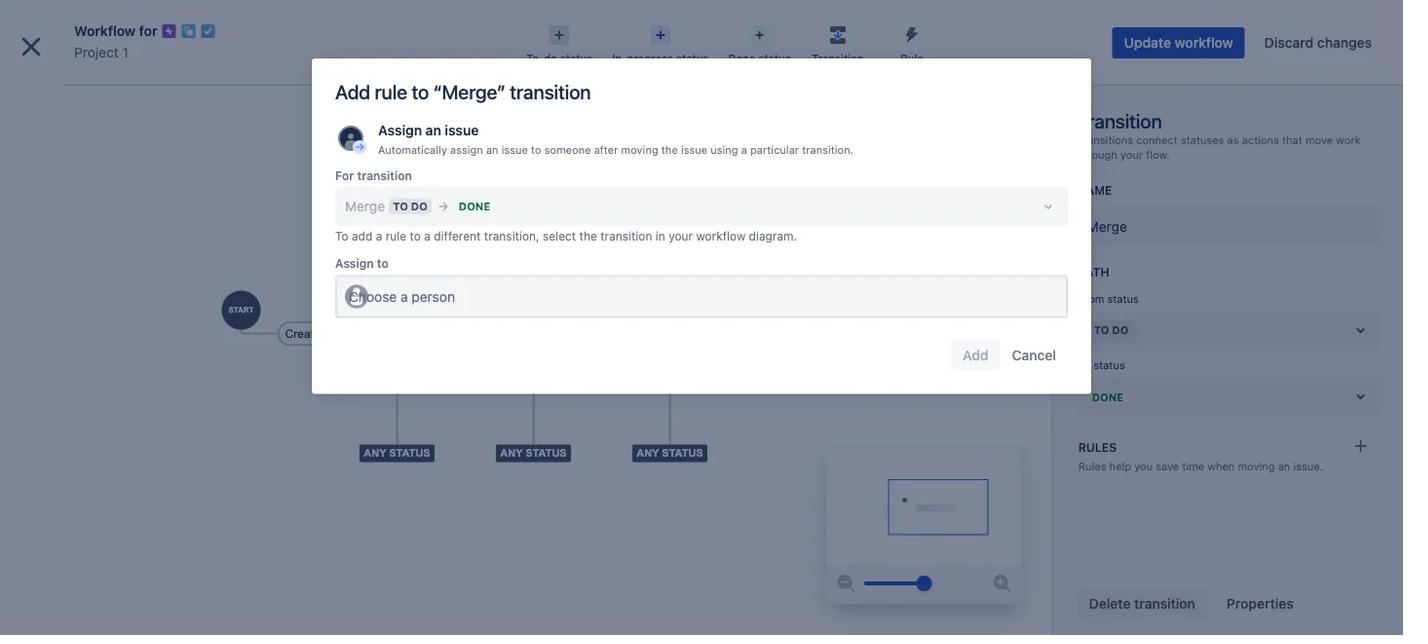Task type: locate. For each thing, give the bounding box(es) containing it.
moving inside assign an issue automatically assign an issue to someone after moving the issue using a particular transition.
[[622, 143, 659, 156]]

create button
[[710, 11, 776, 42]]

issue up "assign"
[[445, 122, 479, 138]]

1 horizontal spatial moving
[[1238, 460, 1276, 473]]

status for done status
[[759, 52, 791, 65]]

0 horizontal spatial workflow
[[696, 230, 746, 243]]

to right cancel button
[[1079, 359, 1091, 372]]

create
[[722, 19, 765, 35]]

to
[[412, 80, 429, 103], [531, 143, 542, 156], [410, 230, 421, 243], [377, 257, 389, 271]]

assign
[[378, 122, 422, 138], [335, 257, 374, 271]]

2 horizontal spatial to
[[1094, 324, 1110, 337]]

project 1 link
[[74, 41, 129, 64]]

rule button
[[875, 19, 949, 66]]

to inside dialog
[[335, 230, 349, 243]]

to status element
[[1079, 377, 1381, 416]]

transition inside popup button
[[812, 52, 864, 65]]

changes
[[1318, 35, 1373, 51]]

open image inside to status element
[[1350, 385, 1373, 408]]

to inside assign an issue automatically assign an issue to someone after moving the issue using a particular transition.
[[531, 143, 542, 156]]

to up choose
[[377, 257, 389, 271]]

done inside to status element
[[1092, 391, 1124, 403]]

the left using
[[662, 143, 678, 156]]

1 vertical spatial assign
[[335, 257, 374, 271]]

your left flow.
[[1121, 149, 1143, 162]]

status down to do
[[1094, 359, 1126, 372]]

using
[[711, 143, 738, 156]]

for
[[335, 169, 354, 183]]

project
[[74, 44, 119, 60]]

to left the someone
[[531, 143, 542, 156]]

close workflow editor image
[[16, 31, 47, 62]]

transition inside transition transitions connect statuses as actions that move work through your flow.
[[1078, 109, 1163, 132]]

from status
[[1079, 293, 1139, 306]]

workflow
[[1175, 35, 1234, 51], [696, 230, 746, 243]]

through
[[1078, 149, 1118, 162]]

0 vertical spatial to
[[335, 230, 349, 243]]

an up automatically
[[426, 122, 442, 138]]

assign to
[[335, 257, 389, 271]]

for
[[139, 23, 158, 39]]

your
[[1121, 149, 1143, 162], [669, 230, 693, 243]]

to-do status button
[[517, 19, 603, 66]]

automatically
[[378, 143, 447, 156]]

Zoom level range field
[[864, 564, 985, 603]]

group
[[8, 188, 226, 440], [8, 337, 226, 389]]

assign inside assign an issue automatically assign an issue to someone after moving the issue using a particular transition.
[[378, 122, 422, 138]]

to status
[[1079, 359, 1126, 372]]

merge
[[1088, 218, 1128, 234]]

transition left rule
[[812, 52, 864, 65]]

to
[[335, 230, 349, 243], [1094, 324, 1110, 337], [1079, 359, 1091, 372]]

1 horizontal spatial the
[[662, 143, 678, 156]]

your inside transition transitions connect statuses as actions that move work through your flow.
[[1121, 149, 1143, 162]]

1 vertical spatial an
[[486, 143, 499, 156]]

path
[[1079, 266, 1110, 279]]

1 vertical spatial moving
[[1238, 460, 1276, 473]]

transition
[[812, 52, 864, 65], [1078, 109, 1163, 132]]

transition for transition transitions connect statuses as actions that move work through your flow.
[[1078, 109, 1163, 132]]

the right select
[[580, 230, 597, 243]]

workflow right the update
[[1175, 35, 1234, 51]]

1 vertical spatial your
[[669, 230, 693, 243]]

transition dialog
[[0, 0, 1404, 636]]

status for from status
[[1108, 293, 1139, 306]]

1 horizontal spatial an
[[486, 143, 499, 156]]

status right the progress
[[677, 52, 709, 65]]

transition up transitions
[[1078, 109, 1163, 132]]

an right "assign"
[[486, 143, 499, 156]]

issue right "assign"
[[502, 143, 528, 156]]

in
[[656, 230, 666, 243]]

0 horizontal spatial your
[[669, 230, 693, 243]]

delete transition
[[1090, 596, 1196, 612]]

issue left using
[[681, 143, 708, 156]]

workflow down for transition element
[[696, 230, 746, 243]]

time
[[1183, 460, 1205, 473]]

1 horizontal spatial to
[[1079, 359, 1091, 372]]

moving right after
[[622, 143, 659, 156]]

assign up automatically
[[378, 122, 422, 138]]

your right in
[[669, 230, 693, 243]]

rules help you save time when moving an issue.
[[1079, 460, 1324, 473]]

choose a person
[[349, 289, 455, 305]]

person
[[412, 289, 455, 305]]

workflow
[[74, 23, 136, 39]]

0 horizontal spatial done
[[729, 52, 756, 65]]

project 1
[[74, 44, 129, 60]]

status inside popup button
[[759, 52, 791, 65]]

done down create button
[[729, 52, 756, 65]]

save
[[1156, 460, 1180, 473]]

rules
[[1079, 440, 1117, 454], [1079, 460, 1107, 473]]

cancel
[[1012, 347, 1057, 363]]

1 open image from the top
[[1350, 319, 1373, 342]]

0 vertical spatial your
[[1121, 149, 1143, 162]]

moving right when
[[1238, 460, 1276, 473]]

for transition element
[[335, 187, 1068, 226]]

moving inside transition dialog
[[1238, 460, 1276, 473]]

open image inside from status element
[[1350, 319, 1373, 342]]

2 group from the top
[[8, 337, 226, 389]]

rules left help
[[1079, 460, 1107, 473]]

done status button
[[719, 19, 801, 66]]

to left the "merge"
[[412, 80, 429, 103]]

0 horizontal spatial transition
[[812, 52, 864, 65]]

zoom in image
[[991, 572, 1014, 596]]

to-
[[527, 52, 544, 65]]

transition,
[[484, 230, 540, 243]]

2 vertical spatial to
[[1079, 359, 1091, 372]]

the
[[662, 143, 678, 156], [580, 230, 597, 243]]

to inside from status element
[[1094, 324, 1110, 337]]

0 vertical spatial assign
[[378, 122, 422, 138]]

rules for rules
[[1079, 440, 1117, 454]]

rules up help
[[1079, 440, 1117, 454]]

workflow inside update workflow button
[[1175, 35, 1234, 51]]

status up 'do'
[[1108, 293, 1139, 306]]

primary element
[[12, 0, 1033, 54]]

status
[[560, 52, 593, 65], [677, 52, 709, 65], [759, 52, 791, 65], [1108, 293, 1139, 306], [1094, 359, 1126, 372]]

add rule to "merge" transition
[[335, 80, 591, 103]]

0 vertical spatial an
[[426, 122, 442, 138]]

done status
[[729, 52, 791, 65]]

0 horizontal spatial the
[[580, 230, 597, 243]]

work
[[1337, 134, 1361, 146]]

status right do
[[560, 52, 593, 65]]

update workflow
[[1125, 35, 1234, 51]]

choose
[[349, 289, 397, 305]]

1 vertical spatial workflow
[[696, 230, 746, 243]]

assign for to
[[335, 257, 374, 271]]

1 horizontal spatial transition
[[1078, 109, 1163, 132]]

1 vertical spatial rules
[[1079, 460, 1107, 473]]

0 vertical spatial the
[[662, 143, 678, 156]]

1 horizontal spatial issue
[[502, 143, 528, 156]]

a left the person
[[401, 289, 408, 305]]

that
[[1283, 134, 1303, 146]]

to left 'do'
[[1094, 324, 1110, 337]]

1 horizontal spatial your
[[1121, 149, 1143, 162]]

1 horizontal spatial done
[[1092, 391, 1124, 403]]

to left add
[[335, 230, 349, 243]]

a
[[742, 143, 748, 156], [376, 230, 382, 243], [424, 230, 431, 243], [401, 289, 408, 305]]

1
[[122, 44, 129, 60]]

a inside assign an issue automatically assign an issue to someone after moving the issue using a particular transition.
[[742, 143, 748, 156]]

1 group from the top
[[8, 188, 226, 440]]

done down to status
[[1092, 391, 1124, 403]]

0 vertical spatial rules
[[1079, 440, 1117, 454]]

done
[[729, 52, 756, 65], [1092, 391, 1124, 403]]

update
[[1125, 35, 1172, 51]]

0 vertical spatial open image
[[1350, 319, 1373, 342]]

from status element
[[1079, 311, 1381, 350]]

someone
[[545, 143, 591, 156]]

moving
[[622, 143, 659, 156], [1238, 460, 1276, 473]]

1 rules from the top
[[1079, 440, 1117, 454]]

0 horizontal spatial assign
[[335, 257, 374, 271]]

open image
[[1350, 319, 1373, 342], [1350, 385, 1373, 408]]

transition
[[510, 80, 591, 103], [357, 169, 412, 183], [601, 230, 653, 243], [1135, 596, 1196, 612]]

transitions
[[1078, 134, 1134, 146]]

0 vertical spatial moving
[[622, 143, 659, 156]]

1 vertical spatial done
[[1092, 391, 1124, 403]]

1 vertical spatial to
[[1094, 324, 1110, 337]]

add
[[352, 230, 373, 243]]

assign down add
[[335, 257, 374, 271]]

1 horizontal spatial workflow
[[1175, 35, 1234, 51]]

update workflow button
[[1113, 27, 1246, 58]]

done for done status
[[729, 52, 756, 65]]

an left issue. at the right bottom of page
[[1279, 460, 1291, 473]]

a right using
[[742, 143, 748, 156]]

rule
[[375, 80, 407, 103], [386, 230, 407, 243]]

done inside popup button
[[729, 52, 756, 65]]

0 vertical spatial workflow
[[1175, 35, 1234, 51]]

0 vertical spatial done
[[729, 52, 756, 65]]

jira software image
[[51, 15, 182, 39], [51, 15, 182, 39]]

status down create button
[[759, 52, 791, 65]]

2 open image from the top
[[1350, 385, 1373, 408]]

0 horizontal spatial to
[[335, 230, 349, 243]]

flow.
[[1147, 149, 1170, 162]]

0 horizontal spatial issue
[[445, 122, 479, 138]]

1 vertical spatial transition
[[1078, 109, 1163, 132]]

2 rules from the top
[[1079, 460, 1107, 473]]

an
[[426, 122, 442, 138], [486, 143, 499, 156], [1279, 460, 1291, 473]]

0 horizontal spatial moving
[[622, 143, 659, 156]]

0 vertical spatial transition
[[812, 52, 864, 65]]

issue
[[445, 122, 479, 138], [502, 143, 528, 156], [681, 143, 708, 156]]

open image for to status element
[[1350, 385, 1373, 408]]

to left different
[[410, 230, 421, 243]]

discard changes button
[[1253, 27, 1384, 58]]

1 vertical spatial open image
[[1350, 385, 1373, 408]]

to add a rule to a different transition, select the transition in your workflow diagram.
[[335, 230, 797, 243]]

2 horizontal spatial an
[[1279, 460, 1291, 473]]

transition right the delete
[[1135, 596, 1196, 612]]

1 horizontal spatial assign
[[378, 122, 422, 138]]

particular
[[751, 143, 799, 156]]



Task type: vqa. For each thing, say whether or not it's contained in the screenshot.
Zoom Level range field
yes



Task type: describe. For each thing, give the bounding box(es) containing it.
create banner
[[0, 0, 1404, 55]]

0 vertical spatial rule
[[375, 80, 407, 103]]

progress
[[627, 52, 674, 65]]

2 vertical spatial an
[[1279, 460, 1291, 473]]

transition transitions connect statuses as actions that move work through your flow.
[[1078, 109, 1361, 162]]

you're in the workflow viewfinder, use the arrow keys to move it element
[[827, 447, 1022, 564]]

workflow for
[[74, 23, 158, 39]]

the inside assign an issue automatically assign an issue to someone after moving the issue using a particular transition.
[[662, 143, 678, 156]]

transition left in
[[601, 230, 653, 243]]

to-do status
[[527, 52, 593, 65]]

a right add
[[376, 230, 382, 243]]

to for to status
[[1079, 359, 1091, 372]]

add
[[335, 80, 370, 103]]

name
[[1078, 184, 1113, 197]]

workflow inside add rule to "merge" transition dialog
[[696, 230, 746, 243]]

as
[[1228, 134, 1240, 146]]

0 horizontal spatial an
[[426, 122, 442, 138]]

2 horizontal spatial issue
[[681, 143, 708, 156]]

properties
[[1227, 596, 1294, 612]]

1 vertical spatial rule
[[386, 230, 407, 243]]

rule
[[901, 52, 924, 65]]

actions
[[1243, 134, 1280, 146]]

delete
[[1090, 596, 1131, 612]]

"merge"
[[433, 80, 506, 103]]

a left different
[[424, 230, 431, 243]]

you
[[1135, 460, 1153, 473]]

assign for an
[[378, 122, 422, 138]]

select
[[543, 230, 576, 243]]

open image for from status element
[[1350, 319, 1373, 342]]

to for to do
[[1094, 324, 1110, 337]]

zoom out image
[[835, 572, 859, 596]]

done for done
[[1092, 391, 1124, 403]]

in-progress status
[[613, 52, 709, 65]]

from
[[1079, 293, 1105, 306]]

do
[[544, 52, 557, 65]]

status for to status
[[1094, 359, 1126, 372]]

in-
[[613, 52, 627, 65]]

discard
[[1265, 35, 1314, 51]]

after
[[594, 143, 618, 156]]

connect
[[1137, 134, 1178, 146]]

transition for transition
[[812, 52, 864, 65]]

properties button
[[1216, 589, 1306, 620]]

cancel button
[[1001, 340, 1068, 371]]

assign an issue automatically assign an issue to someone after moving the issue using a particular transition.
[[378, 122, 854, 156]]

add rule to "merge" transition dialog
[[312, 58, 1092, 395]]

add rule image
[[1354, 439, 1369, 454]]

different
[[434, 230, 481, 243]]

rules for rules help you save time when moving an issue.
[[1079, 460, 1107, 473]]

to do
[[1094, 324, 1129, 337]]

transition button
[[801, 19, 875, 66]]

issue.
[[1294, 460, 1324, 473]]

1 vertical spatial the
[[580, 230, 597, 243]]

Search field
[[1033, 11, 1228, 42]]

status inside popup button
[[677, 52, 709, 65]]

when
[[1208, 460, 1235, 473]]

do
[[1113, 324, 1129, 337]]

diagram.
[[749, 230, 797, 243]]

transition.
[[802, 143, 854, 156]]

your inside add rule to "merge" transition dialog
[[669, 230, 693, 243]]

discard changes
[[1265, 35, 1373, 51]]

assign
[[450, 143, 483, 156]]

in-progress status button
[[603, 19, 719, 66]]

to for to add a rule to a different transition, select the transition in your workflow diagram.
[[335, 230, 349, 243]]

delete transition button
[[1078, 589, 1208, 620]]

move
[[1306, 134, 1334, 146]]

transition down automatically
[[357, 169, 412, 183]]

statuses
[[1181, 134, 1225, 146]]

for transition
[[335, 169, 412, 183]]

status inside popup button
[[560, 52, 593, 65]]

transition inside button
[[1135, 596, 1196, 612]]

help
[[1110, 460, 1132, 473]]

transition down do
[[510, 80, 591, 103]]



